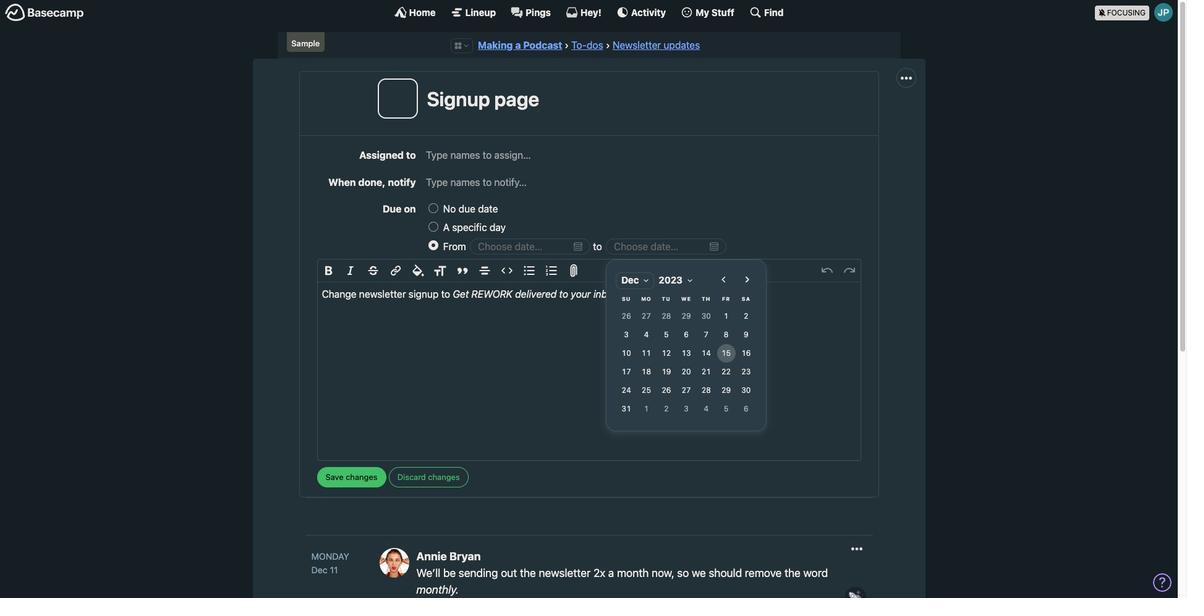 Task type: vqa. For each thing, say whether or not it's contained in the screenshot.
link
no



Task type: locate. For each thing, give the bounding box(es) containing it.
1 horizontal spatial 28
[[702, 386, 711, 395]]

choose date… field up 2023
[[606, 239, 726, 255]]

out
[[501, 567, 517, 580]]

0 horizontal spatial 3
[[624, 331, 629, 340]]

2 button
[[737, 308, 755, 326], [657, 400, 676, 419]]

16 button
[[737, 345, 755, 363]]

1 horizontal spatial 29
[[721, 386, 731, 395]]

6
[[684, 331, 689, 340], [744, 405, 748, 414]]

30 for the rightmost 30 button
[[741, 386, 751, 395]]

newsletter left 2x
[[539, 567, 591, 580]]

0 vertical spatial 6 button
[[677, 326, 696, 345]]

1 down the 25 button
[[644, 405, 649, 414]]

28 down tu
[[662, 312, 671, 321]]

31
[[622, 405, 631, 414]]

the right out at the bottom of the page
[[520, 567, 536, 580]]

2023
[[659, 275, 683, 286]]

0 horizontal spatial 11
[[330, 565, 338, 575]]

1 vertical spatial 4 button
[[697, 400, 715, 419]]

4 down 21 button
[[704, 405, 709, 414]]

28 button down 21
[[697, 382, 715, 400]]

29
[[682, 312, 691, 321], [721, 386, 731, 395]]

1 vertical spatial 27 button
[[677, 382, 696, 400]]

0 vertical spatial 4
[[644, 331, 649, 340]]

to inside option group
[[593, 241, 602, 252]]

0 vertical spatial 30
[[702, 312, 711, 321]]

specific
[[452, 222, 487, 233]]

1 vertical spatial 2
[[664, 405, 669, 414]]

no
[[443, 203, 456, 214]]

1 button down 25
[[637, 400, 656, 419]]

0 horizontal spatial 30
[[702, 312, 711, 321]]

1 vertical spatial 1
[[644, 405, 649, 414]]

0 vertical spatial 27
[[642, 312, 651, 321]]

5 button
[[657, 326, 676, 345], [717, 400, 735, 419]]

0 horizontal spatial 1
[[644, 405, 649, 414]]

dialog
[[606, 255, 804, 438]]

6 button
[[677, 326, 696, 345], [737, 400, 755, 419]]

1 horizontal spatial 26 button
[[657, 382, 676, 400]]

4 button left 12 button
[[637, 326, 656, 345]]

1 horizontal spatial 3
[[684, 405, 689, 414]]

1 the from the left
[[520, 567, 536, 580]]

0 vertical spatial 3 button
[[617, 326, 636, 345]]

dec up su
[[621, 275, 639, 286]]

1
[[724, 312, 729, 321], [644, 405, 649, 414]]

0 horizontal spatial 29
[[682, 312, 691, 321]]

1 horizontal spatial 1
[[724, 312, 729, 321]]

26
[[622, 312, 631, 321], [662, 386, 671, 395]]

25
[[642, 386, 651, 395]]

None submit
[[317, 468, 386, 488]]

0 vertical spatial 11
[[642, 349, 651, 358]]

annie bryan
[[416, 550, 481, 563]]

we'll
[[416, 567, 440, 580]]

24 button
[[617, 382, 636, 400]]

20 button
[[677, 363, 696, 382]]

17
[[622, 368, 631, 377]]

a specific day
[[443, 222, 506, 233]]

0 vertical spatial 3
[[624, 331, 629, 340]]

0 horizontal spatial 30 button
[[697, 308, 715, 326]]

1 vertical spatial 6 button
[[737, 400, 755, 419]]

sa
[[742, 296, 751, 302]]

30 down "th"
[[702, 312, 711, 321]]

3 button down 20 button
[[677, 400, 696, 419]]

28 button
[[657, 308, 676, 326], [697, 382, 715, 400]]

0 vertical spatial 2
[[744, 312, 748, 321]]

focusing button
[[1095, 0, 1178, 24]]

2 down sa in the right of the page
[[744, 312, 748, 321]]

2 down 19 button at the right of the page
[[664, 405, 669, 414]]

0 horizontal spatial 2 button
[[657, 400, 676, 419]]

when
[[328, 177, 356, 188]]

0 vertical spatial a
[[515, 40, 521, 51]]

Choose date… field
[[470, 239, 590, 255], [606, 239, 726, 255]]

1 horizontal spatial 5 button
[[717, 400, 735, 419]]

29 down 22 button
[[721, 386, 731, 395]]

a right making
[[515, 40, 521, 51]]

1 vertical spatial 1 button
[[637, 400, 656, 419]]

0 vertical spatial newsletter
[[359, 289, 406, 300]]

›
[[565, 40, 569, 51], [606, 40, 610, 51]]

17 button
[[617, 363, 636, 382]]

5 button up 12
[[657, 326, 676, 345]]

3 down 20 button
[[684, 405, 689, 414]]

11 down monday element
[[330, 565, 338, 575]]

0 vertical spatial 29 button
[[677, 308, 696, 326]]

14
[[702, 349, 711, 358]]

0 vertical spatial 4 button
[[637, 326, 656, 345]]

27 down mo
[[642, 312, 651, 321]]

0 horizontal spatial 26
[[622, 312, 631, 321]]

choose date… field down day
[[470, 239, 590, 255]]

rework
[[471, 289, 513, 300]]

dec down monday element
[[311, 565, 328, 575]]

1 vertical spatial 26 button
[[657, 382, 676, 400]]

28 button down tu
[[657, 308, 676, 326]]

7
[[704, 331, 709, 340]]

3 up the 10
[[624, 331, 629, 340]]

date
[[478, 203, 498, 214]]

0 vertical spatial 1 button
[[717, 308, 735, 326]]

newsletter left signup
[[359, 289, 406, 300]]

Assigned to text field
[[425, 148, 861, 163]]

1 horizontal spatial 6 button
[[737, 400, 755, 419]]

30 button down "th"
[[697, 308, 715, 326]]

1 for the rightmost "1" button
[[724, 312, 729, 321]]

0 horizontal spatial dec
[[311, 565, 328, 575]]

1 vertical spatial dec
[[311, 565, 328, 575]]

th
[[702, 296, 711, 302]]

1 horizontal spatial 2 button
[[737, 308, 755, 326]]

1 vertical spatial 26
[[662, 386, 671, 395]]

home
[[409, 6, 436, 18]]

1 button down "fr"
[[717, 308, 735, 326]]

3 for 3 button to the left
[[624, 331, 629, 340]]

newsletter
[[613, 40, 661, 51]]

1 horizontal spatial 30
[[741, 386, 751, 395]]

1 horizontal spatial 1 button
[[717, 308, 735, 326]]

podcast
[[523, 40, 562, 51]]

5 up 12
[[664, 331, 669, 340]]

1 horizontal spatial dec
[[621, 275, 639, 286]]

0 horizontal spatial ›
[[565, 40, 569, 51]]

switch accounts image
[[5, 3, 84, 22]]

lineup
[[465, 6, 496, 18]]

1 vertical spatial newsletter
[[539, 567, 591, 580]]

1 horizontal spatial 2
[[744, 312, 748, 321]]

the
[[520, 567, 536, 580], [785, 567, 801, 580]]

0 horizontal spatial 27
[[642, 312, 651, 321]]

10 button
[[617, 345, 636, 363]]

1 vertical spatial 11
[[330, 565, 338, 575]]

1 horizontal spatial a
[[608, 567, 614, 580]]

12 button
[[657, 345, 676, 363]]

1 horizontal spatial 6
[[744, 405, 748, 414]]

8 button
[[717, 326, 735, 345]]

0 vertical spatial 28 button
[[657, 308, 676, 326]]

0 vertical spatial 27 button
[[637, 308, 656, 326]]

1 vertical spatial 28 button
[[697, 382, 715, 400]]

0 vertical spatial 5
[[664, 331, 669, 340]]

26 down su
[[622, 312, 631, 321]]

6 button down 23 button
[[737, 400, 755, 419]]

0 vertical spatial dec
[[621, 275, 639, 286]]

29 for the leftmost 29 'button'
[[682, 312, 691, 321]]

› right dos
[[606, 40, 610, 51]]

30 button down 23
[[737, 382, 755, 400]]

1 down "fr"
[[724, 312, 729, 321]]

1 vertical spatial 3
[[684, 405, 689, 414]]

6 up 13
[[684, 331, 689, 340]]

0 vertical spatial 5 button
[[657, 326, 676, 345]]

5
[[664, 331, 669, 340], [724, 405, 729, 414]]

26 down 19 button at the right of the page
[[662, 386, 671, 395]]

26 button down 19
[[657, 382, 676, 400]]

to-
[[571, 40, 587, 51]]

5 down 22 button
[[724, 405, 729, 414]]

0 horizontal spatial 5 button
[[657, 326, 676, 345]]

6 button up 13
[[677, 326, 696, 345]]

4 button down 21 button
[[697, 400, 715, 419]]

30 button
[[697, 308, 715, 326], [737, 382, 755, 400]]

we'll be sending out the newsletter 2x a month now, so we should remove the word monthly.
[[416, 567, 828, 597]]

now,
[[652, 567, 674, 580]]

so
[[677, 567, 689, 580]]

we
[[681, 296, 691, 302]]

27 button down mo
[[637, 308, 656, 326]]

0 horizontal spatial 28
[[662, 312, 671, 321]]

1 horizontal spatial 27
[[682, 386, 691, 395]]

stuff
[[712, 6, 734, 18]]

find button
[[749, 6, 784, 19]]

a right 2x
[[608, 567, 614, 580]]

3 button
[[617, 326, 636, 345], [677, 400, 696, 419]]

should
[[709, 567, 742, 580]]

28
[[662, 312, 671, 321], [702, 386, 711, 395]]

to
[[406, 150, 416, 161], [593, 241, 602, 252], [441, 289, 450, 300], [559, 289, 568, 300]]

0 vertical spatial 1
[[724, 312, 729, 321]]

1 vertical spatial 30 button
[[737, 382, 755, 400]]

0 horizontal spatial newsletter
[[359, 289, 406, 300]]

21 button
[[697, 363, 715, 382]]

26 button down su
[[617, 308, 636, 326]]

29 button down 22
[[717, 382, 735, 400]]

inbox.
[[593, 289, 620, 300]]

30 down 23 button
[[741, 386, 751, 395]]

0 vertical spatial 26 button
[[617, 308, 636, 326]]

to up notify on the left top of page
[[406, 150, 416, 161]]

6 down 23 button
[[744, 405, 748, 414]]

1 vertical spatial 30
[[741, 386, 751, 395]]

mo
[[641, 296, 652, 302]]

31 button
[[617, 400, 636, 419]]

0 vertical spatial 28
[[662, 312, 671, 321]]

making
[[478, 40, 513, 51]]

2 choose date… field from the left
[[606, 239, 726, 255]]

day
[[490, 222, 506, 233]]

add it to the schedule? option group
[[428, 200, 861, 438]]

› left to-
[[565, 40, 569, 51]]

4 up 11 "button"
[[644, 331, 649, 340]]

2 button down sa in the right of the page
[[737, 308, 755, 326]]

2 the from the left
[[785, 567, 801, 580]]

28 down 21 button
[[702, 386, 711, 395]]

1 vertical spatial 27
[[682, 386, 691, 395]]

0 horizontal spatial 6
[[684, 331, 689, 340]]

11 up the 18
[[642, 349, 651, 358]]

a
[[515, 40, 521, 51], [608, 567, 614, 580]]

to up inbox.
[[593, 241, 602, 252]]

1 vertical spatial 29
[[721, 386, 731, 395]]

done,
[[358, 177, 386, 188]]

0 horizontal spatial the
[[520, 567, 536, 580]]

5 button down 22 button
[[717, 400, 735, 419]]

1 horizontal spatial 11
[[642, 349, 651, 358]]

29 down we
[[682, 312, 691, 321]]

0 vertical spatial 29
[[682, 312, 691, 321]]

30
[[702, 312, 711, 321], [741, 386, 751, 395]]

1 vertical spatial a
[[608, 567, 614, 580]]

27 button down 20
[[677, 382, 696, 400]]

1 vertical spatial 4
[[704, 405, 709, 414]]

18 button
[[637, 363, 656, 382]]

2 button right the 25 button
[[657, 400, 676, 419]]

28 for left 28 button
[[662, 312, 671, 321]]

sample
[[291, 38, 320, 48]]

tu
[[662, 296, 671, 302]]

1 horizontal spatial 3 button
[[677, 400, 696, 419]]

22 button
[[717, 363, 735, 382]]

0 horizontal spatial 2
[[664, 405, 669, 414]]

10
[[622, 349, 631, 358]]

0 horizontal spatial a
[[515, 40, 521, 51]]

the left word
[[785, 567, 801, 580]]

0 horizontal spatial choose date… field
[[470, 239, 590, 255]]

get
[[453, 289, 469, 300]]

29 button down we
[[677, 308, 696, 326]]

we
[[692, 567, 706, 580]]

0 horizontal spatial 28 button
[[657, 308, 676, 326]]

19 button
[[657, 363, 676, 382]]

28 for the bottommost 28 button
[[702, 386, 711, 395]]

sample element
[[287, 32, 325, 52]]

newsletter
[[359, 289, 406, 300], [539, 567, 591, 580]]

1 horizontal spatial 29 button
[[717, 382, 735, 400]]

3 button up the 10
[[617, 326, 636, 345]]

dialog containing dec
[[606, 255, 804, 438]]

1 horizontal spatial 30 button
[[737, 382, 755, 400]]

27 down 20 button
[[682, 386, 691, 395]]

1 for leftmost "1" button
[[644, 405, 649, 414]]

1 horizontal spatial newsletter
[[539, 567, 591, 580]]

27 button
[[637, 308, 656, 326], [677, 382, 696, 400]]

notify
[[388, 177, 416, 188]]



Task type: describe. For each thing, give the bounding box(es) containing it.
word
[[803, 567, 828, 580]]

newsletter inside "to-do description: add extra details or attach a file" text field
[[359, 289, 406, 300]]

home link
[[394, 6, 436, 19]]

sending
[[459, 567, 498, 580]]

month
[[617, 567, 649, 580]]

0 horizontal spatial 26 button
[[617, 308, 636, 326]]

When done, notify text field
[[425, 174, 861, 190]]

1 choose date… field from the left
[[470, 239, 590, 255]]

when done, notify
[[328, 177, 416, 188]]

monday element
[[311, 550, 349, 564]]

focusing
[[1107, 8, 1146, 17]]

due on
[[383, 203, 416, 214]]

23 button
[[737, 363, 755, 382]]

0 horizontal spatial 27 button
[[637, 308, 656, 326]]

To-do description: Add extra details or attach a file text field
[[317, 283, 860, 461]]

3 for bottommost 3 button
[[684, 405, 689, 414]]

1 vertical spatial 5 button
[[717, 400, 735, 419]]

30 for topmost 30 button
[[702, 312, 711, 321]]

monday link
[[311, 550, 367, 564]]

newsletter updates link
[[613, 40, 700, 51]]

21
[[702, 368, 711, 377]]

11 inside 11 "button"
[[642, 349, 651, 358]]

bryan
[[450, 550, 481, 563]]

12
[[662, 349, 671, 358]]

assigned
[[359, 150, 404, 161]]

0 vertical spatial 2 button
[[737, 308, 755, 326]]

hey!
[[581, 6, 602, 18]]

dialog inside the add it to the schedule? option group
[[606, 255, 804, 438]]

9
[[744, 331, 748, 340]]

discard changes
[[397, 472, 460, 482]]

signup
[[409, 289, 439, 300]]

annie
[[416, 550, 447, 563]]

1 vertical spatial 29 button
[[717, 382, 735, 400]]

to left get
[[441, 289, 450, 300]]

remove
[[745, 567, 782, 580]]

making a podcast link
[[478, 40, 562, 51]]

main element
[[0, 0, 1178, 24]]

15
[[721, 349, 731, 358]]

due
[[383, 203, 402, 214]]

no due date
[[443, 203, 498, 214]]

18
[[642, 368, 651, 377]]

1 horizontal spatial 4
[[704, 405, 709, 414]]

activity
[[631, 6, 666, 18]]

0 vertical spatial 30 button
[[697, 308, 715, 326]]

your
[[571, 289, 591, 300]]

annie bryan image
[[379, 548, 409, 578]]

1 horizontal spatial 5
[[724, 405, 729, 414]]

22
[[721, 368, 731, 377]]

monday
[[311, 551, 349, 562]]

1 vertical spatial 2 button
[[657, 400, 676, 419]]

14 button
[[697, 345, 715, 363]]

0 horizontal spatial 29 button
[[677, 308, 696, 326]]

1 vertical spatial 6
[[744, 405, 748, 414]]

breadcrumb element
[[277, 32, 901, 59]]

changes
[[428, 472, 460, 482]]

0 horizontal spatial 4 button
[[637, 326, 656, 345]]

dec inside monday dec 11
[[311, 565, 328, 575]]

change
[[322, 289, 356, 300]]

making a podcast
[[478, 40, 562, 51]]

dos
[[587, 40, 603, 51]]

discard changes link
[[389, 468, 468, 488]]

my stuff button
[[681, 6, 734, 19]]

15 button
[[717, 345, 735, 363]]

my
[[696, 6, 709, 18]]

fr
[[722, 296, 730, 302]]

9 button
[[737, 326, 755, 345]]

my stuff
[[696, 6, 734, 18]]

0 horizontal spatial 1 button
[[637, 400, 656, 419]]

8
[[724, 331, 729, 340]]

newsletter inside the "we'll be sending out the newsletter 2x a month now, so we should remove the word monthly."
[[539, 567, 591, 580]]

0 horizontal spatial 6 button
[[677, 326, 696, 345]]

be
[[443, 567, 456, 580]]

1 horizontal spatial 26
[[662, 386, 671, 395]]

su
[[622, 296, 631, 302]]

on
[[404, 203, 416, 214]]

pings button
[[511, 6, 551, 19]]

from
[[443, 241, 466, 252]]

hey! button
[[566, 6, 602, 19]]

13 button
[[677, 345, 696, 363]]

19
[[662, 368, 671, 377]]

1 horizontal spatial 27 button
[[677, 382, 696, 400]]

discard
[[397, 472, 426, 482]]

13
[[682, 349, 691, 358]]

0 horizontal spatial 5
[[664, 331, 669, 340]]

delivered
[[515, 289, 557, 300]]

james peterson image
[[1154, 3, 1173, 22]]

7 button
[[697, 326, 715, 345]]

monthly.
[[416, 584, 459, 597]]

dec 11 link
[[311, 564, 367, 577]]

2x
[[594, 567, 605, 580]]

11 inside monday dec 11
[[330, 565, 338, 575]]

0 vertical spatial 6
[[684, 331, 689, 340]]

24
[[622, 386, 631, 395]]

monday dec 11
[[311, 551, 349, 575]]

to-dos link
[[571, 40, 603, 51]]

lineup link
[[451, 6, 496, 19]]

a inside the "we'll be sending out the newsletter 2x a month now, so we should remove the word monthly."
[[608, 567, 614, 580]]

a
[[443, 222, 450, 233]]

0 horizontal spatial 4
[[644, 331, 649, 340]]

dec 11 element
[[311, 565, 338, 575]]

1 › from the left
[[565, 40, 569, 51]]

1 horizontal spatial 4 button
[[697, 400, 715, 419]]

2 › from the left
[[606, 40, 610, 51]]

1 vertical spatial 3 button
[[677, 400, 696, 419]]

› to-dos › newsletter updates
[[565, 40, 700, 51]]

To-do name text field
[[427, 87, 870, 111]]

to left your
[[559, 289, 568, 300]]

0 horizontal spatial 3 button
[[617, 326, 636, 345]]

dec inside the add it to the schedule? option group
[[621, 275, 639, 286]]

29 for the bottom 29 'button'
[[721, 386, 731, 395]]

0 vertical spatial 26
[[622, 312, 631, 321]]

due
[[459, 203, 475, 214]]

activity link
[[616, 6, 666, 19]]



